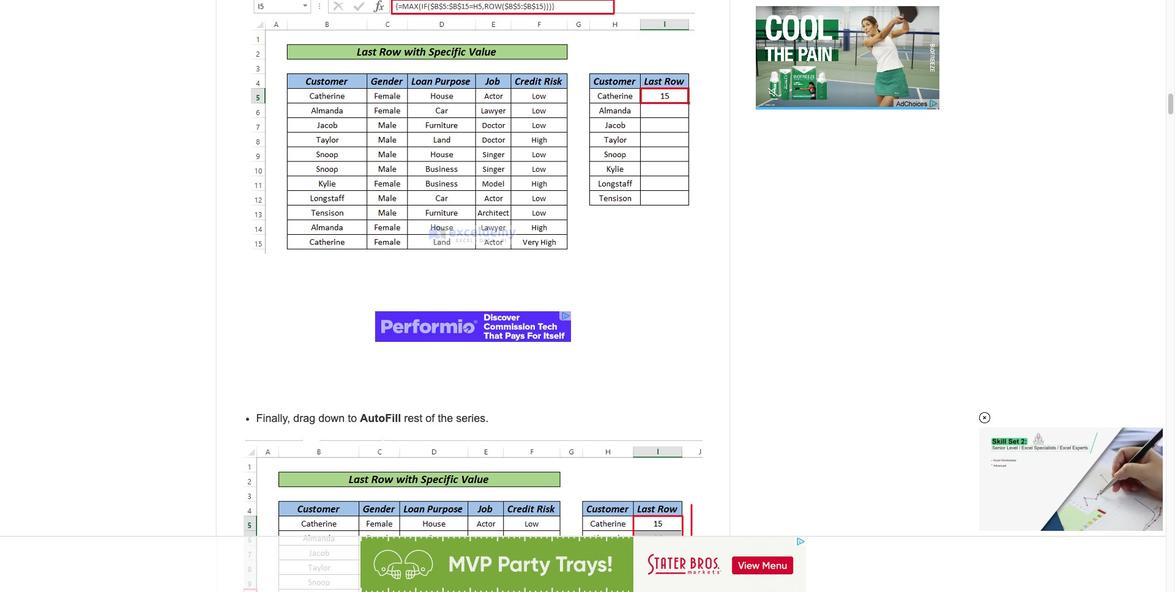 Task type: describe. For each thing, give the bounding box(es) containing it.
0 vertical spatial advertisement element
[[756, 6, 940, 159]]

of
[[426, 412, 435, 425]]

2 vertical spatial advertisement element
[[360, 538, 806, 593]]

down
[[319, 412, 345, 425]]

video player application
[[980, 428, 1163, 531]]

finally,
[[256, 412, 290, 425]]

drag
[[293, 412, 315, 425]]

autofill
[[360, 412, 401, 425]]

to
[[348, 412, 357, 425]]



Task type: vqa. For each thing, say whether or not it's contained in the screenshot.
the left Pivot
no



Task type: locate. For each thing, give the bounding box(es) containing it.
last row with specific value in excel max function image
[[243, 440, 703, 593]]

series.
[[456, 412, 489, 425]]

advertisement element
[[756, 6, 940, 159], [375, 311, 571, 342], [360, 538, 806, 593]]

the
[[438, 412, 453, 425]]

rest
[[404, 412, 423, 425]]

finally, drag down to autofill rest of the series.
[[256, 412, 489, 425]]

1 vertical spatial advertisement element
[[375, 311, 571, 342]]



